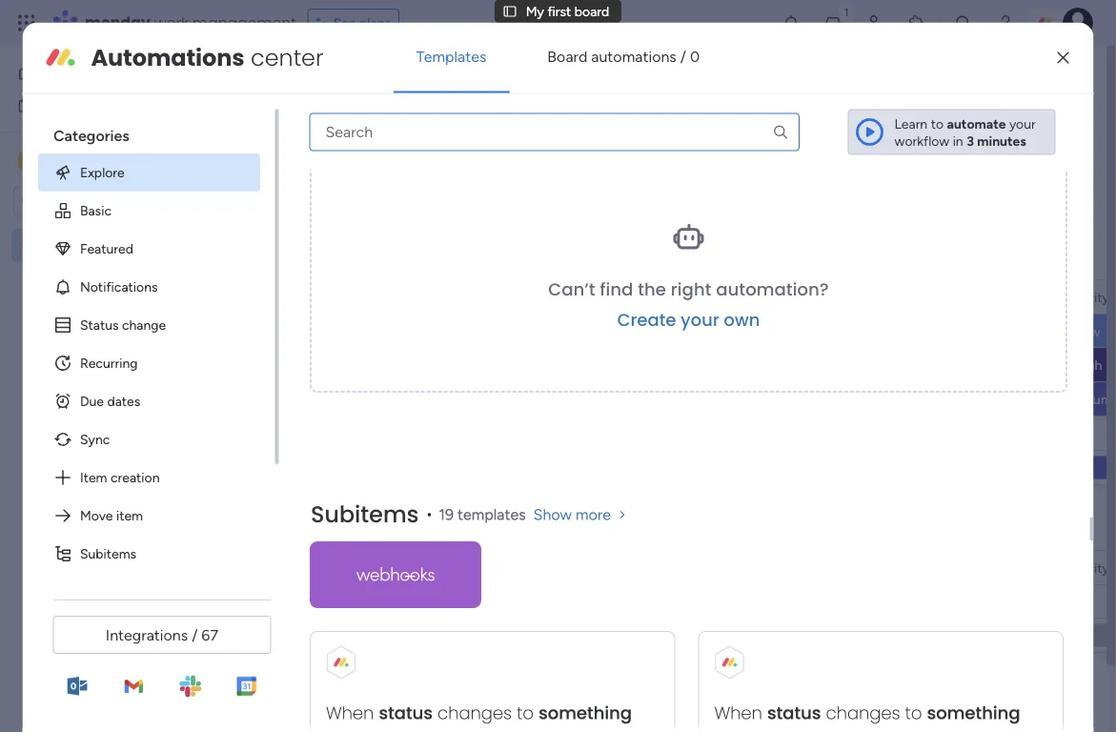 Task type: locate. For each thing, give the bounding box(es) containing it.
first down basic
[[66, 237, 90, 253]]

2 vertical spatial project
[[476, 559, 519, 576]]

0 horizontal spatial /
[[192, 626, 198, 644]]

1 status from the left
[[379, 702, 432, 726]]

board inside list box
[[94, 237, 128, 253]]

1 horizontal spatial main
[[319, 137, 347, 153]]

1 vertical spatial my
[[290, 64, 323, 96]]

your up minutes
[[1010, 116, 1036, 132]]

first up any
[[329, 64, 372, 96]]

priority
[[1067, 289, 1110, 305], [1067, 560, 1110, 576]]

recurring option
[[38, 344, 260, 382]]

0 horizontal spatial status
[[80, 317, 118, 333]]

notifications option
[[38, 268, 260, 306]]

1 horizontal spatial see
[[870, 102, 893, 118]]

Status field
[[801, 287, 849, 308]]

1 vertical spatial board
[[378, 64, 447, 96]]

show more
[[533, 507, 611, 525]]

categories list box
[[38, 109, 279, 577]]

0 vertical spatial board
[[575, 3, 610, 19]]

1 something from the left
[[538, 702, 632, 726]]

my first board list box
[[0, 225, 243, 519]]

see for see more
[[870, 102, 893, 118]]

due dates option
[[38, 382, 260, 420]]

0 horizontal spatial my first board
[[45, 237, 128, 253]]

0 vertical spatial see
[[334, 15, 356, 31]]

of right "type"
[[398, 103, 410, 119]]

first
[[548, 3, 572, 19], [329, 64, 372, 96], [66, 237, 90, 253]]

1 changes from the left
[[437, 702, 512, 726]]

0 vertical spatial my
[[526, 3, 545, 19]]

item
[[80, 469, 107, 486]]

main left table
[[319, 137, 347, 153]]

see more link
[[868, 100, 929, 119]]

your down owner field on the top right of the page
[[681, 309, 719, 333]]

0 vertical spatial /
[[681, 48, 687, 66]]

set
[[556, 103, 574, 119]]

main inside workspace selection element
[[44, 152, 77, 170]]

0 vertical spatial status
[[806, 289, 844, 305]]

19 templates
[[439, 507, 526, 525]]

0 horizontal spatial changes
[[437, 702, 512, 726]]

2 horizontal spatial my
[[526, 3, 545, 19]]

1 vertical spatial /
[[192, 626, 198, 644]]

type
[[367, 103, 394, 119]]

main inside button
[[319, 137, 347, 153]]

2 of from the left
[[726, 103, 738, 119]]

1 when status changes   to something from the left
[[326, 702, 632, 726]]

dapulse integrations image
[[735, 138, 750, 152]]

2 horizontal spatial my first board
[[526, 3, 610, 19]]

1 horizontal spatial 3
[[967, 133, 975, 149]]

subitems down move item
[[80, 546, 136, 562]]

main for main table
[[319, 137, 347, 153]]

see left more
[[870, 102, 893, 118]]

board
[[548, 48, 588, 66]]

0 vertical spatial priority field
[[1063, 287, 1115, 308]]

/ left 67
[[192, 626, 198, 644]]

see left plans
[[334, 15, 356, 31]]

status change option
[[38, 306, 260, 344]]

1 horizontal spatial when status changes   to something
[[714, 702, 1020, 726]]

move item option
[[38, 497, 260, 535]]

see
[[334, 15, 356, 31], [870, 102, 893, 118]]

your workflow in
[[895, 116, 1036, 149]]

explore option
[[38, 153, 260, 191]]

None search field
[[309, 113, 800, 151]]

search everything image
[[955, 13, 974, 32]]

work
[[154, 12, 188, 33]]

changes
[[437, 702, 512, 726], [826, 702, 900, 726]]

1 vertical spatial project
[[361, 392, 404, 408]]

1 vertical spatial 3
[[407, 392, 414, 408]]

1 horizontal spatial when
[[714, 702, 762, 726]]

when
[[326, 702, 374, 726], [714, 702, 762, 726]]

1 horizontal spatial changes
[[826, 702, 900, 726]]

2 horizontal spatial first
[[548, 3, 572, 19]]

your inside your workflow in
[[1010, 116, 1036, 132]]

featured
[[80, 241, 133, 257]]

main right workspace image
[[44, 152, 77, 170]]

1 vertical spatial subitems
[[80, 546, 136, 562]]

0 horizontal spatial your
[[681, 309, 719, 333]]

see inside see plans button
[[334, 15, 356, 31]]

project for project
[[476, 559, 519, 576]]

status change
[[80, 317, 166, 333]]

1 priority field from the top
[[1063, 287, 1115, 308]]

show
[[533, 507, 572, 525]]

my first board up "type"
[[290, 64, 447, 96]]

board up board on the top of page
[[575, 3, 610, 19]]

recurring
[[80, 355, 137, 371]]

0 vertical spatial priority
[[1067, 289, 1110, 305]]

1 vertical spatial see
[[870, 102, 893, 118]]

2 horizontal spatial your
[[1010, 116, 1036, 132]]

My first board field
[[285, 64, 452, 96]]

my
[[526, 3, 545, 19], [290, 64, 323, 96], [45, 237, 63, 253]]

board automations / 0 button
[[525, 34, 723, 80]]

0 horizontal spatial when status changes   to something
[[326, 702, 632, 726]]

0 horizontal spatial first
[[66, 237, 90, 253]]

search image
[[773, 124, 790, 141]]

my first board up board on the top of page
[[526, 3, 610, 19]]

status inside field
[[806, 289, 844, 305]]

timelines
[[578, 103, 632, 119]]

2 priority from the top
[[1067, 560, 1110, 576]]

can't find the right automation? create your own
[[548, 278, 829, 333]]

notifications
[[80, 279, 157, 295]]

1 horizontal spatial your
[[782, 103, 808, 119]]

Priority field
[[1063, 287, 1115, 308], [1063, 557, 1115, 578]]

show more link
[[533, 506, 630, 525]]

nov 18
[[939, 392, 977, 407]]

workspace
[[81, 152, 156, 170]]

your
[[782, 103, 808, 119], [1010, 116, 1036, 132], [681, 309, 719, 333]]

creation
[[110, 469, 159, 486]]

2 vertical spatial first
[[66, 237, 90, 253]]

2 when from the left
[[714, 702, 762, 726]]

see inside see more link
[[870, 102, 893, 118]]

0 horizontal spatial when
[[326, 702, 374, 726]]

0 horizontal spatial my
[[45, 237, 63, 253]]

select product image
[[17, 13, 36, 32]]

owner
[[694, 289, 734, 305]]

0 horizontal spatial see
[[334, 15, 356, 31]]

autopilot image
[[932, 132, 948, 156]]

new
[[297, 187, 325, 204]]

1 horizontal spatial my
[[290, 64, 323, 96]]

new
[[354, 695, 379, 711]]

2 horizontal spatial board
[[575, 3, 610, 19]]

3
[[967, 133, 975, 149], [407, 392, 414, 408]]

automate
[[947, 116, 1007, 132]]

board up project.
[[378, 64, 447, 96]]

high
[[1074, 357, 1103, 373]]

home button
[[11, 57, 205, 88]]

0 horizontal spatial board
[[94, 237, 128, 253]]

0 horizontal spatial status
[[379, 702, 432, 726]]

/ inside button
[[681, 48, 687, 66]]

1 horizontal spatial something
[[927, 702, 1020, 726]]

categories heading
[[38, 109, 260, 153]]

create
[[617, 309, 676, 333]]

1 vertical spatial my first board
[[290, 64, 447, 96]]

1 horizontal spatial subitems
[[310, 499, 418, 531]]

0 vertical spatial project
[[328, 187, 371, 204]]

0 horizontal spatial 3
[[407, 392, 414, 408]]

/ left 0 at the right top of page
[[681, 48, 687, 66]]

status
[[379, 702, 432, 726], [767, 702, 821, 726]]

more
[[896, 102, 927, 118]]

owners,
[[506, 103, 553, 119]]

stands.
[[858, 103, 901, 119]]

status inside option
[[80, 317, 118, 333]]

kanban button
[[396, 130, 469, 160]]

board
[[575, 3, 610, 19], [378, 64, 447, 96], [94, 237, 128, 253]]

due dates
[[80, 393, 140, 409]]

of
[[398, 103, 410, 119], [726, 103, 738, 119]]

1 vertical spatial first
[[329, 64, 372, 96]]

1 image
[[838, 1, 855, 22]]

your up search icon
[[782, 103, 808, 119]]

help image
[[997, 13, 1016, 32]]

2 priority field from the top
[[1063, 557, 1115, 578]]

1 horizontal spatial status
[[767, 702, 821, 726]]

0 vertical spatial my first board
[[526, 3, 610, 19]]

my first board inside my first board list box
[[45, 237, 128, 253]]

0 vertical spatial subitems
[[310, 499, 418, 531]]

main table
[[319, 137, 382, 153]]

track
[[692, 103, 722, 119]]

collapse board header image
[[1059, 137, 1074, 153]]

19
[[439, 507, 453, 525]]

the
[[638, 278, 666, 303]]

center
[[251, 42, 324, 74]]

1 horizontal spatial board
[[378, 64, 447, 96]]

1 horizontal spatial of
[[726, 103, 738, 119]]

automations center
[[91, 42, 324, 74]]

0 horizontal spatial main
[[44, 152, 77, 170]]

1 horizontal spatial status
[[806, 289, 844, 305]]

add to favorites image
[[493, 70, 512, 89]]

categories
[[53, 126, 129, 144]]

subitems left 19
[[310, 499, 418, 531]]

2 vertical spatial board
[[94, 237, 128, 253]]

of right track
[[726, 103, 738, 119]]

main for main workspace
[[44, 152, 77, 170]]

subitems
[[310, 499, 418, 531], [80, 546, 136, 562]]

main
[[319, 137, 347, 153], [44, 152, 77, 170]]

status
[[806, 289, 844, 305], [80, 317, 118, 333]]

option
[[0, 228, 243, 232]]

workflow
[[895, 133, 950, 149]]

right
[[671, 278, 711, 303]]

1 horizontal spatial /
[[681, 48, 687, 66]]

1 vertical spatial status
[[80, 317, 118, 333]]

Search for a column type search field
[[309, 113, 800, 151]]

templates
[[417, 48, 487, 66]]

0 horizontal spatial of
[[398, 103, 410, 119]]

board down basic
[[94, 237, 128, 253]]

learn to automate
[[895, 116, 1007, 132]]

1 vertical spatial priority
[[1067, 560, 1110, 576]]

see more
[[870, 102, 927, 118]]

monday work management
[[85, 12, 296, 33]]

0 horizontal spatial something
[[538, 702, 632, 726]]

2 something from the left
[[927, 702, 1020, 726]]

my work image
[[17, 97, 34, 114]]

automate
[[956, 137, 1016, 153]]

first up board on the top of page
[[548, 3, 572, 19]]

m
[[22, 153, 33, 169]]

1 of from the left
[[398, 103, 410, 119]]

2 vertical spatial my
[[45, 237, 63, 253]]

1 vertical spatial priority field
[[1063, 557, 1115, 578]]

0 horizontal spatial subitems
[[80, 546, 136, 562]]

where
[[742, 103, 779, 119]]

1 horizontal spatial to
[[905, 702, 922, 726]]

2 vertical spatial my first board
[[45, 237, 128, 253]]

manage any type of project. assign owners, set timelines and keep track of where your project stands.
[[292, 103, 901, 119]]

workspace selection element
[[18, 149, 159, 174]]

my first board down basic
[[45, 237, 128, 253]]

manage
[[292, 103, 339, 119]]

medium
[[1065, 392, 1113, 408]]



Task type: vqa. For each thing, say whether or not it's contained in the screenshot.
"When"
yes



Task type: describe. For each thing, give the bounding box(es) containing it.
own
[[724, 309, 760, 333]]

item
[[116, 508, 143, 524]]

move item
[[80, 508, 143, 524]]

and
[[635, 103, 657, 119]]

basic option
[[38, 191, 260, 230]]

item creation option
[[38, 458, 260, 497]]

more
[[575, 507, 611, 525]]

basic
[[80, 202, 111, 219]]

inbox image
[[824, 13, 843, 32]]

sync option
[[38, 420, 260, 458]]

templates button
[[394, 34, 510, 80]]

change
[[122, 317, 166, 333]]

item creation
[[80, 469, 159, 486]]

assign
[[463, 103, 503, 119]]

0
[[690, 48, 700, 66]]

my inside list box
[[45, 237, 63, 253]]

can't
[[548, 278, 595, 303]]

your inside can't find the right automation? create your own
[[681, 309, 719, 333]]

move
[[80, 508, 112, 524]]

project.
[[414, 103, 460, 119]]

john smith image
[[1063, 8, 1094, 38]]

2 status from the left
[[767, 702, 821, 726]]

project for project 3
[[361, 392, 404, 408]]

0 vertical spatial first
[[548, 3, 572, 19]]

integrate
[[757, 137, 812, 153]]

nov
[[939, 392, 962, 407]]

month
[[371, 519, 429, 543]]

3 minutes
[[967, 133, 1027, 149]]

first inside my first board list box
[[66, 237, 90, 253]]

apps image
[[908, 13, 927, 32]]

show board description image
[[460, 71, 483, 90]]

1 priority from the top
[[1067, 289, 1110, 305]]

Next month field
[[323, 519, 434, 544]]

integrations
[[106, 626, 188, 644]]

kanban
[[411, 137, 455, 153]]

invite members image
[[866, 13, 885, 32]]

status for status
[[806, 289, 844, 305]]

in
[[953, 133, 964, 149]]

next
[[328, 519, 366, 543]]

add
[[326, 695, 351, 711]]

keep
[[660, 103, 689, 119]]

new project
[[297, 187, 371, 204]]

any
[[343, 103, 364, 119]]

see for see plans
[[334, 15, 356, 31]]

add new group button
[[291, 688, 426, 718]]

templates
[[457, 507, 526, 525]]

2 horizontal spatial to
[[931, 116, 944, 132]]

integrations / 67
[[106, 626, 218, 644]]

status for status change
[[80, 317, 118, 333]]

Owner field
[[689, 287, 739, 308]]

project inside button
[[328, 187, 371, 204]]

1 horizontal spatial my first board
[[290, 64, 447, 96]]

next month
[[328, 519, 429, 543]]

subitems option
[[38, 535, 260, 573]]

new project button
[[289, 180, 379, 211]]

0 vertical spatial 3
[[967, 133, 975, 149]]

dates
[[107, 393, 140, 409]]

management
[[192, 12, 296, 33]]

explore
[[80, 164, 124, 180]]

automations  center image
[[45, 43, 76, 73]]

integrations / 67 button
[[53, 616, 271, 654]]

group
[[382, 695, 418, 711]]

Search in workspace field
[[40, 191, 159, 213]]

see plans
[[334, 15, 391, 31]]

board automations / 0
[[548, 48, 700, 66]]

learn
[[895, 116, 928, 132]]

project 3
[[361, 392, 414, 408]]

1 when from the left
[[326, 702, 374, 726]]

subitems inside option
[[80, 546, 136, 562]]

automation?
[[716, 278, 829, 303]]

/ inside button
[[192, 626, 198, 644]]

sync
[[80, 431, 109, 448]]

plans
[[360, 15, 391, 31]]

stuck
[[807, 392, 842, 408]]

featured option
[[38, 230, 260, 268]]

notifications image
[[782, 13, 801, 32]]

project
[[812, 103, 855, 119]]

find
[[600, 278, 633, 303]]

main table button
[[289, 130, 396, 160]]

1 horizontal spatial first
[[329, 64, 372, 96]]

add new group
[[326, 695, 418, 711]]

minutes
[[978, 133, 1027, 149]]

add view image
[[481, 138, 488, 152]]

automations
[[592, 48, 677, 66]]

67
[[202, 626, 218, 644]]

18
[[965, 392, 977, 407]]

workspace image
[[18, 150, 37, 171]]

see plans button
[[308, 9, 400, 37]]

table
[[350, 137, 382, 153]]

0 horizontal spatial to
[[517, 702, 534, 726]]

due
[[80, 393, 103, 409]]

automations
[[91, 42, 245, 74]]

2 when status changes   to something from the left
[[714, 702, 1020, 726]]

create your own link
[[617, 309, 760, 333]]

home
[[44, 64, 80, 81]]

2 changes from the left
[[826, 702, 900, 726]]



